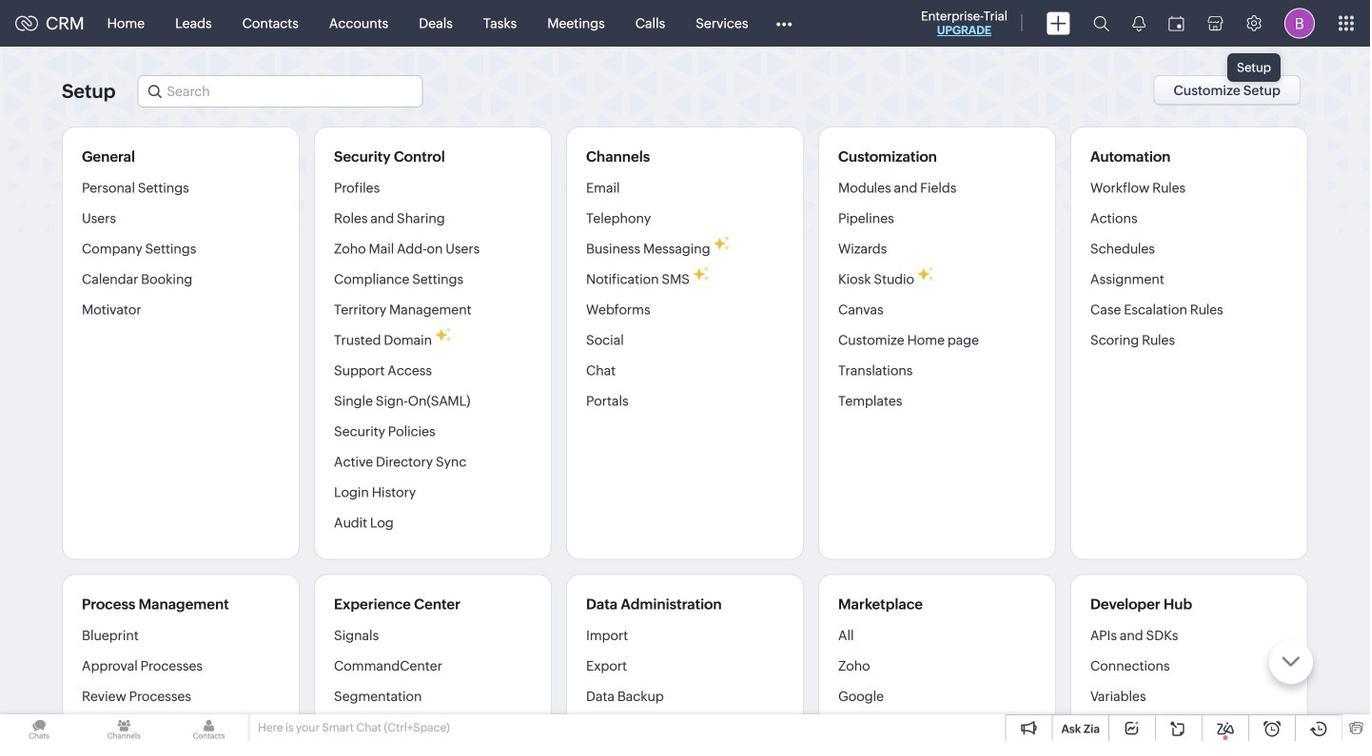 Task type: vqa. For each thing, say whether or not it's contained in the screenshot.
Signals element
yes



Task type: describe. For each thing, give the bounding box(es) containing it.
profile element
[[1274, 0, 1327, 46]]

signals image
[[1133, 15, 1146, 31]]

logo image
[[15, 16, 38, 31]]

calendar image
[[1169, 16, 1185, 31]]

contacts image
[[170, 715, 248, 742]]

Search text field
[[138, 76, 422, 107]]

search element
[[1082, 0, 1121, 47]]



Task type: locate. For each thing, give the bounding box(es) containing it.
Other Modules field
[[764, 8, 805, 39]]

signals element
[[1121, 0, 1157, 47]]

search image
[[1094, 15, 1110, 31]]

chats image
[[0, 715, 78, 742]]

create menu element
[[1036, 0, 1082, 46]]

create menu image
[[1047, 12, 1071, 35]]

profile image
[[1285, 8, 1315, 39]]

channels image
[[85, 715, 163, 742]]

None field
[[137, 75, 423, 108]]



